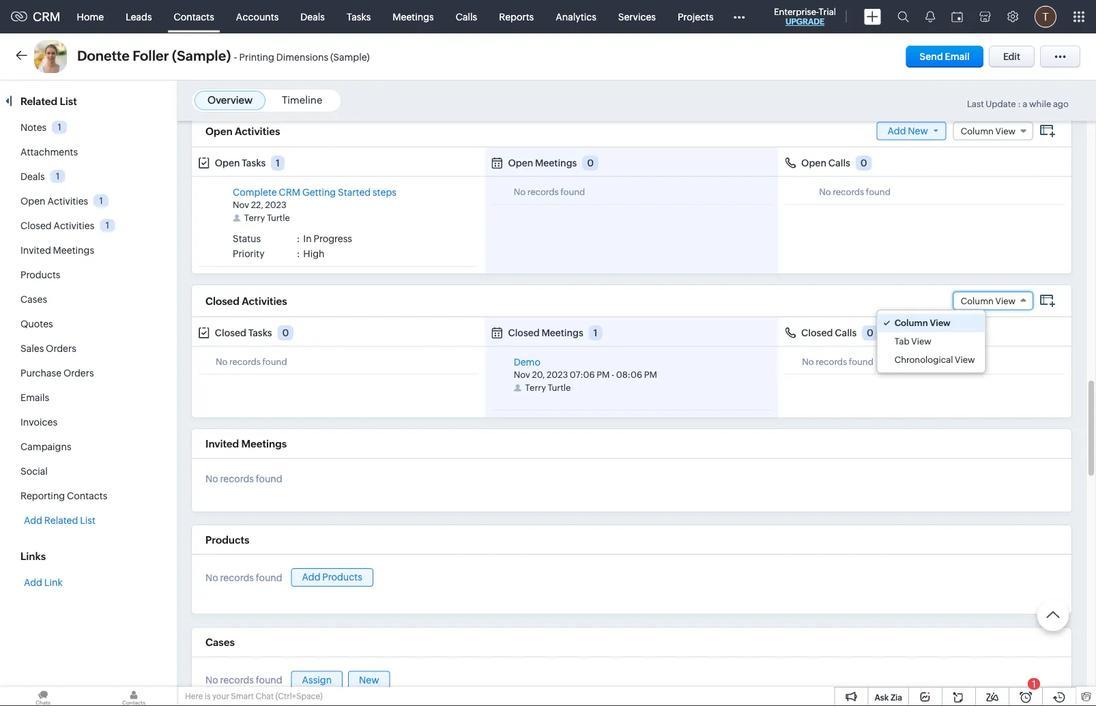 Task type: describe. For each thing, give the bounding box(es) containing it.
nov inside complete crm getting started steps nov 22, 2023
[[233, 200, 249, 211]]

progress
[[314, 234, 352, 245]]

services link
[[607, 0, 667, 33]]

new inside "link"
[[359, 675, 379, 686]]

reporting contacts link
[[20, 491, 107, 502]]

closed activities link
[[20, 220, 94, 231]]

07:06
[[570, 370, 595, 381]]

crm inside complete crm getting started steps nov 22, 2023
[[279, 187, 300, 198]]

reporting contacts
[[20, 491, 107, 502]]

1 for open activities
[[99, 196, 103, 206]]

sales orders
[[20, 343, 76, 354]]

timeline link
[[282, 94, 322, 106]]

ask
[[875, 693, 889, 702]]

1 up complete
[[276, 158, 280, 169]]

cases link
[[20, 294, 47, 305]]

purchase orders link
[[20, 368, 94, 379]]

add products
[[302, 573, 362, 583]]

send email
[[920, 51, 970, 62]]

0 horizontal spatial crm
[[33, 10, 60, 24]]

calls inside 'link'
[[456, 11, 477, 22]]

2 vertical spatial products
[[322, 573, 362, 583]]

tab view
[[895, 337, 932, 347]]

0 vertical spatial :
[[1018, 99, 1021, 109]]

timeline
[[282, 94, 322, 106]]

accounts
[[236, 11, 279, 22]]

new link
[[348, 672, 390, 690]]

add for add related list
[[24, 515, 42, 526]]

orders for sales orders
[[46, 343, 76, 354]]

enterprise-
[[774, 6, 819, 17]]

0 horizontal spatial deals
[[20, 171, 45, 182]]

printing dimensions (sample) link
[[239, 52, 370, 63]]

edit
[[1003, 51, 1021, 62]]

1 vertical spatial invited
[[205, 439, 239, 451]]

view for column view 'option'
[[930, 318, 951, 328]]

analytics link
[[545, 0, 607, 33]]

reports
[[499, 11, 534, 22]]

1 for deals
[[56, 171, 60, 181]]

1 for closed activities
[[106, 220, 109, 231]]

priority
[[233, 249, 265, 260]]

a
[[1023, 99, 1028, 109]]

0 vertical spatial contacts
[[174, 11, 214, 22]]

send
[[920, 51, 943, 62]]

overview
[[208, 94, 253, 106]]

terry for complete crm getting started steps
[[244, 213, 265, 224]]

1 pm from the left
[[597, 370, 610, 381]]

22,
[[251, 200, 263, 211]]

1 vertical spatial closed activities
[[205, 295, 287, 307]]

column view for list box at the right of the page containing column view
[[895, 318, 951, 328]]

overview link
[[208, 94, 253, 106]]

trial
[[819, 6, 836, 17]]

terry turtle for complete crm getting started steps
[[244, 213, 290, 224]]

0 vertical spatial deals
[[301, 11, 325, 22]]

1 for notes
[[58, 122, 61, 132]]

foller
[[133, 48, 169, 64]]

1 vertical spatial cases
[[205, 637, 235, 649]]

leads
[[126, 11, 152, 22]]

closed tasks
[[215, 328, 272, 339]]

analytics
[[556, 11, 596, 22]]

nov inside demo nov 20, 2023 07:06 pm - 08:06 pm
[[514, 370, 530, 381]]

purchase
[[20, 368, 61, 379]]

1 up demo nov 20, 2023 07:06 pm - 08:06 pm
[[594, 328, 598, 339]]

calls link
[[445, 0, 488, 33]]

crm link
[[11, 10, 60, 24]]

services
[[618, 11, 656, 22]]

related list
[[20, 95, 79, 107]]

attachments
[[20, 147, 78, 158]]

email
[[945, 51, 970, 62]]

- inside demo nov 20, 2023 07:06 pm - 08:06 pm
[[612, 370, 614, 381]]

0 horizontal spatial contacts
[[67, 491, 107, 502]]

2023 inside complete crm getting started steps nov 22, 2023
[[265, 200, 287, 211]]

social
[[20, 466, 48, 477]]

chat
[[256, 692, 274, 701]]

tasks link
[[336, 0, 382, 33]]

view inside 'field'
[[996, 296, 1016, 307]]

: in progress
[[297, 234, 352, 245]]

home link
[[66, 0, 115, 33]]

orders for purchase orders
[[63, 368, 94, 379]]

add related list
[[24, 515, 95, 526]]

: high
[[297, 249, 325, 260]]

invoices
[[20, 417, 57, 428]]

link
[[44, 577, 63, 588]]

complete crm getting started steps nov 22, 2023
[[233, 187, 397, 211]]

emails
[[20, 393, 49, 403]]

tab
[[895, 337, 910, 347]]

08:06
[[616, 370, 642, 381]]

leads link
[[115, 0, 163, 33]]

in
[[303, 234, 312, 245]]

update
[[986, 99, 1016, 109]]

20,
[[532, 370, 545, 381]]

send email button
[[906, 46, 984, 68]]

products link
[[20, 270, 60, 281]]

2 pm from the left
[[644, 370, 657, 381]]

accounts link
[[225, 0, 290, 33]]

add for add link
[[24, 577, 42, 588]]

list box containing column view
[[878, 311, 985, 373]]

add products link
[[291, 569, 373, 588]]

purchase orders
[[20, 368, 94, 379]]

projects
[[678, 11, 714, 22]]

donette foller (sample) - printing dimensions (sample)
[[77, 48, 370, 64]]

dimensions
[[276, 52, 328, 63]]

assign
[[302, 675, 332, 686]]

open meetings
[[508, 158, 577, 169]]

upgrade
[[786, 17, 825, 26]]

0 horizontal spatial invited meetings
[[20, 245, 94, 256]]

0 vertical spatial deals link
[[290, 0, 336, 33]]

2023 inside demo nov 20, 2023 07:06 pm - 08:06 pm
[[547, 370, 568, 381]]

tasks inside "link"
[[347, 11, 371, 22]]

steps
[[373, 187, 397, 198]]

attachments link
[[20, 147, 78, 158]]

printing
[[239, 52, 274, 63]]

home
[[77, 11, 104, 22]]



Task type: locate. For each thing, give the bounding box(es) containing it.
terry for demo
[[525, 383, 546, 394]]

enterprise-trial upgrade
[[774, 6, 836, 26]]

tasks
[[347, 11, 371, 22], [242, 158, 266, 169], [248, 328, 272, 339]]

0 vertical spatial calls
[[456, 11, 477, 22]]

1 vertical spatial products
[[205, 535, 250, 547]]

cases up the quotes link
[[20, 294, 47, 305]]

activities up closed activities link
[[47, 196, 88, 207]]

(sample) inside donette foller (sample) - printing dimensions (sample)
[[330, 52, 370, 63]]

1 horizontal spatial 2023
[[547, 370, 568, 381]]

column view up column view 'option'
[[961, 296, 1016, 307]]

0 vertical spatial new
[[908, 126, 928, 137]]

closed meetings
[[508, 328, 584, 339]]

is
[[205, 692, 211, 701]]

0 vertical spatial column
[[961, 296, 994, 307]]

open activities link
[[20, 196, 88, 207]]

column up tab view
[[895, 318, 928, 328]]

1 horizontal spatial column view
[[961, 296, 1016, 307]]

0 horizontal spatial new
[[359, 675, 379, 686]]

terry turtle for demo
[[525, 383, 571, 394]]

0 vertical spatial terry
[[244, 213, 265, 224]]

related
[[20, 95, 57, 107], [44, 515, 78, 526]]

pm right 08:06
[[644, 370, 657, 381]]

column inside column view 'option'
[[895, 318, 928, 328]]

view for tab view option
[[912, 337, 932, 347]]

- left printing
[[234, 51, 237, 63]]

emails link
[[20, 393, 49, 403]]

0 for open calls
[[861, 158, 867, 169]]

0 vertical spatial closed activities
[[20, 220, 94, 231]]

activities
[[235, 125, 280, 137], [47, 196, 88, 207], [54, 220, 94, 231], [242, 295, 287, 307]]

chronological view option
[[878, 351, 985, 369]]

nov
[[233, 200, 249, 211], [514, 370, 530, 381]]

2 vertical spatial tasks
[[248, 328, 272, 339]]

products
[[20, 270, 60, 281], [205, 535, 250, 547], [322, 573, 362, 583]]

2023 right 20,
[[547, 370, 568, 381]]

related down reporting contacts link
[[44, 515, 78, 526]]

nov left 22,
[[233, 200, 249, 211]]

0 vertical spatial 2023
[[265, 200, 287, 211]]

- left 08:06
[[612, 370, 614, 381]]

open calls
[[801, 158, 850, 169]]

terry turtle down 22,
[[244, 213, 290, 224]]

1 horizontal spatial contacts
[[174, 11, 214, 22]]

deals up printing dimensions (sample) link
[[301, 11, 325, 22]]

orders up the purchase orders
[[46, 343, 76, 354]]

Column View field
[[953, 292, 1033, 311]]

turtle down 07:06
[[548, 383, 571, 394]]

1 vertical spatial list
[[80, 515, 95, 526]]

1 vertical spatial open activities
[[20, 196, 88, 207]]

pm
[[597, 370, 610, 381], [644, 370, 657, 381]]

1 horizontal spatial deals link
[[290, 0, 336, 33]]

1 horizontal spatial column
[[961, 296, 994, 307]]

tasks for open activities
[[242, 158, 266, 169]]

0 vertical spatial terry turtle
[[244, 213, 290, 224]]

1 vertical spatial terry
[[525, 383, 546, 394]]

1 vertical spatial orders
[[63, 368, 94, 379]]

0 vertical spatial orders
[[46, 343, 76, 354]]

list down reporting contacts link
[[80, 515, 95, 526]]

records
[[527, 187, 559, 198], [833, 187, 864, 198], [229, 357, 261, 368], [816, 357, 847, 368], [220, 474, 254, 485], [220, 573, 254, 584], [220, 675, 254, 686]]

0 for closed calls
[[867, 328, 874, 339]]

1 vertical spatial terry turtle
[[525, 383, 571, 394]]

quotes link
[[20, 319, 53, 330]]

0 vertical spatial products
[[20, 270, 60, 281]]

1 horizontal spatial products
[[205, 535, 250, 547]]

0 horizontal spatial nov
[[233, 200, 249, 211]]

1 vertical spatial deals link
[[20, 171, 45, 182]]

your
[[212, 692, 229, 701]]

cases
[[20, 294, 47, 305], [205, 637, 235, 649]]

0 left tab
[[867, 328, 874, 339]]

activities up open tasks
[[235, 125, 280, 137]]

calls
[[456, 11, 477, 22], [828, 158, 850, 169], [835, 328, 857, 339]]

0 horizontal spatial closed activities
[[20, 220, 94, 231]]

0 right open meetings on the top of page
[[587, 158, 594, 169]]

1 horizontal spatial turtle
[[548, 383, 571, 394]]

deals
[[301, 11, 325, 22], [20, 171, 45, 182]]

0 right open calls
[[861, 158, 867, 169]]

0
[[587, 158, 594, 169], [861, 158, 867, 169], [282, 328, 289, 339], [867, 328, 874, 339]]

column view for column view 'field'
[[961, 296, 1016, 307]]

1 vertical spatial related
[[44, 515, 78, 526]]

0 vertical spatial open activities
[[205, 125, 280, 137]]

0 horizontal spatial cases
[[20, 294, 47, 305]]

1 horizontal spatial -
[[612, 370, 614, 381]]

1 right open activities link
[[99, 196, 103, 206]]

column view inside column view 'field'
[[961, 296, 1016, 307]]

complete
[[233, 187, 277, 198]]

sales
[[20, 343, 44, 354]]

1 vertical spatial contacts
[[67, 491, 107, 502]]

1 horizontal spatial terry turtle
[[525, 383, 571, 394]]

activities up the 'closed tasks'
[[242, 295, 287, 307]]

1 vertical spatial deals
[[20, 171, 45, 182]]

here
[[185, 692, 203, 701]]

(sample) down tasks "link"
[[330, 52, 370, 63]]

notes link
[[20, 122, 47, 133]]

invited meetings link
[[20, 245, 94, 256]]

0 horizontal spatial pm
[[597, 370, 610, 381]]

notes
[[20, 122, 47, 133]]

last update : a while ago
[[967, 99, 1069, 109]]

calls for closed activities
[[835, 328, 857, 339]]

deals link down attachments
[[20, 171, 45, 182]]

1 horizontal spatial list
[[80, 515, 95, 526]]

calls for open activities
[[828, 158, 850, 169]]

last
[[967, 99, 984, 109]]

contacts up the add related list
[[67, 491, 107, 502]]

deals down attachments
[[20, 171, 45, 182]]

terry
[[244, 213, 265, 224], [525, 383, 546, 394]]

pm right 07:06
[[597, 370, 610, 381]]

column view up tab view option
[[895, 318, 951, 328]]

0 horizontal spatial -
[[234, 51, 237, 63]]

chats image
[[0, 687, 86, 707]]

list box
[[878, 311, 985, 373]]

deals link
[[290, 0, 336, 33], [20, 171, 45, 182]]

crm left the getting on the top left of the page
[[279, 187, 300, 198]]

0 horizontal spatial deals link
[[20, 171, 45, 182]]

no
[[514, 187, 526, 198], [819, 187, 831, 198], [216, 357, 228, 368], [802, 357, 814, 368], [205, 474, 218, 485], [205, 573, 218, 584], [205, 675, 218, 686]]

orders
[[46, 343, 76, 354], [63, 368, 94, 379]]

0 vertical spatial cases
[[20, 294, 47, 305]]

tab view option
[[878, 333, 985, 351]]

1 vertical spatial crm
[[279, 187, 300, 198]]

1 vertical spatial calls
[[828, 158, 850, 169]]

1 horizontal spatial cases
[[205, 637, 235, 649]]

column inside column view 'field'
[[961, 296, 994, 307]]

high
[[303, 249, 325, 260]]

add for add products
[[302, 573, 320, 583]]

turtle for demo
[[548, 383, 571, 394]]

0 vertical spatial -
[[234, 51, 237, 63]]

ago
[[1053, 99, 1069, 109]]

2023
[[265, 200, 287, 211], [547, 370, 568, 381]]

column view inside column view 'option'
[[895, 318, 951, 328]]

0 right the 'closed tasks'
[[282, 328, 289, 339]]

2 horizontal spatial products
[[322, 573, 362, 583]]

1 vertical spatial invited meetings
[[205, 439, 287, 451]]

add link
[[24, 577, 63, 588]]

quotes
[[20, 319, 53, 330]]

contacts up donette foller (sample) - printing dimensions (sample)
[[174, 11, 214, 22]]

cases up "your"
[[205, 637, 235, 649]]

open activities
[[205, 125, 280, 137], [20, 196, 88, 207]]

view for chronological view option at the right of the page
[[955, 355, 975, 365]]

nov down demo
[[514, 370, 530, 381]]

1 vertical spatial column view
[[895, 318, 951, 328]]

(ctrl+space)
[[275, 692, 323, 701]]

: for : high
[[297, 249, 300, 260]]

add new
[[888, 126, 928, 137]]

campaigns link
[[20, 442, 71, 453]]

column view
[[961, 296, 1016, 307], [895, 318, 951, 328]]

deals link up printing dimensions (sample) link
[[290, 0, 336, 33]]

2 vertical spatial :
[[297, 249, 300, 260]]

0 horizontal spatial list
[[60, 95, 77, 107]]

terry down 22,
[[244, 213, 265, 224]]

related up notes link
[[20, 95, 57, 107]]

1 vertical spatial nov
[[514, 370, 530, 381]]

activities up invited meetings link
[[54, 220, 94, 231]]

:
[[1018, 99, 1021, 109], [297, 234, 300, 245], [297, 249, 300, 260]]

open
[[205, 125, 233, 137], [215, 158, 240, 169], [508, 158, 533, 169], [801, 158, 827, 169], [20, 196, 45, 207]]

terry turtle down 20,
[[525, 383, 571, 394]]

1 horizontal spatial closed activities
[[205, 295, 287, 307]]

0 vertical spatial nov
[[233, 200, 249, 211]]

(sample) down contacts link
[[172, 48, 231, 64]]

0 vertical spatial invited
[[20, 245, 51, 256]]

: left in
[[297, 234, 300, 245]]

complete crm getting started steps link
[[233, 187, 397, 198]]

1 horizontal spatial new
[[908, 126, 928, 137]]

terry turtle
[[244, 213, 290, 224], [525, 383, 571, 394]]

campaigns
[[20, 442, 71, 453]]

0 vertical spatial turtle
[[267, 213, 290, 224]]

found
[[561, 187, 585, 198], [866, 187, 891, 198], [262, 357, 287, 368], [849, 357, 874, 368], [256, 474, 282, 485], [256, 573, 282, 584], [256, 675, 282, 686]]

started
[[338, 187, 371, 198]]

: for : in progress
[[297, 234, 300, 245]]

: left high
[[297, 249, 300, 260]]

0 for closed tasks
[[282, 328, 289, 339]]

view inside 'option'
[[930, 318, 951, 328]]

0 horizontal spatial 2023
[[265, 200, 287, 211]]

0 vertical spatial invited meetings
[[20, 245, 94, 256]]

0 horizontal spatial invited
[[20, 245, 51, 256]]

0 vertical spatial related
[[20, 95, 57, 107]]

1 vertical spatial tasks
[[242, 158, 266, 169]]

0 horizontal spatial column view
[[895, 318, 951, 328]]

0 horizontal spatial (sample)
[[172, 48, 231, 64]]

meetings link
[[382, 0, 445, 33]]

1 horizontal spatial deals
[[301, 11, 325, 22]]

closed activities up invited meetings link
[[20, 220, 94, 231]]

demo link
[[514, 357, 541, 368]]

terry down 20,
[[525, 383, 546, 394]]

: left a
[[1018, 99, 1021, 109]]

1 horizontal spatial (sample)
[[330, 52, 370, 63]]

orders right purchase at the bottom left of page
[[63, 368, 94, 379]]

1 up open activities link
[[56, 171, 60, 181]]

0 vertical spatial list
[[60, 95, 77, 107]]

1 vertical spatial turtle
[[548, 383, 571, 394]]

- inside donette foller (sample) - printing dimensions (sample)
[[234, 51, 237, 63]]

crm left home link
[[33, 10, 60, 24]]

2023 right 22,
[[265, 200, 287, 211]]

2 vertical spatial calls
[[835, 328, 857, 339]]

1 vertical spatial new
[[359, 675, 379, 686]]

column view option
[[878, 314, 985, 333]]

list up attachments link
[[60, 95, 77, 107]]

0 vertical spatial column view
[[961, 296, 1016, 307]]

0 horizontal spatial open activities
[[20, 196, 88, 207]]

1 horizontal spatial terry
[[525, 383, 546, 394]]

1 right closed activities link
[[106, 220, 109, 231]]

0 for open meetings
[[587, 158, 594, 169]]

1 horizontal spatial invited meetings
[[205, 439, 287, 451]]

contacts image
[[91, 687, 177, 707]]

turtle down complete
[[267, 213, 290, 224]]

contacts link
[[163, 0, 225, 33]]

1 vertical spatial :
[[297, 234, 300, 245]]

1 horizontal spatial crm
[[279, 187, 300, 198]]

open activities up closed activities link
[[20, 196, 88, 207]]

meetings
[[393, 11, 434, 22], [535, 158, 577, 169], [53, 245, 94, 256], [542, 328, 584, 339], [241, 439, 287, 451]]

1 horizontal spatial invited
[[205, 439, 239, 451]]

no records found
[[514, 187, 585, 198], [819, 187, 891, 198], [216, 357, 287, 368], [802, 357, 874, 368], [205, 474, 282, 485], [205, 573, 282, 584], [205, 675, 282, 686]]

assign link
[[291, 672, 343, 690]]

1 vertical spatial column
[[895, 318, 928, 328]]

projects link
[[667, 0, 725, 33]]

tasks for closed activities
[[248, 328, 272, 339]]

sales orders link
[[20, 343, 76, 354]]

closed
[[20, 220, 52, 231], [205, 295, 240, 307], [215, 328, 246, 339], [508, 328, 540, 339], [801, 328, 833, 339]]

1 horizontal spatial open activities
[[205, 125, 280, 137]]

1 horizontal spatial nov
[[514, 370, 530, 381]]

0 horizontal spatial terry turtle
[[244, 213, 290, 224]]

0 horizontal spatial products
[[20, 270, 60, 281]]

column up column view 'option'
[[961, 296, 994, 307]]

turtle for complete crm getting started steps
[[267, 213, 290, 224]]

0 vertical spatial tasks
[[347, 11, 371, 22]]

0 horizontal spatial turtle
[[267, 213, 290, 224]]

1 vertical spatial 2023
[[547, 370, 568, 381]]

0 horizontal spatial terry
[[244, 213, 265, 224]]

0 horizontal spatial column
[[895, 318, 928, 328]]

open activities up open tasks
[[205, 125, 280, 137]]

chronological view
[[895, 355, 975, 365]]

1 horizontal spatial pm
[[644, 370, 657, 381]]

add for add new
[[888, 126, 906, 137]]

1 vertical spatial -
[[612, 370, 614, 381]]

invoices link
[[20, 417, 57, 428]]

crm
[[33, 10, 60, 24], [279, 187, 300, 198]]

reporting
[[20, 491, 65, 502]]

social link
[[20, 466, 48, 477]]

0 vertical spatial crm
[[33, 10, 60, 24]]

view
[[996, 296, 1016, 307], [930, 318, 951, 328], [912, 337, 932, 347], [955, 355, 975, 365]]

status
[[233, 234, 261, 245]]

open tasks
[[215, 158, 266, 169]]

1 right the notes at left top
[[58, 122, 61, 132]]

getting
[[302, 187, 336, 198]]

closed activities up the 'closed tasks'
[[205, 295, 287, 307]]

donette
[[77, 48, 130, 64]]

here is your smart chat (ctrl+space)
[[185, 692, 323, 701]]



Task type: vqa. For each thing, say whether or not it's contained in the screenshot.
right the Column
yes



